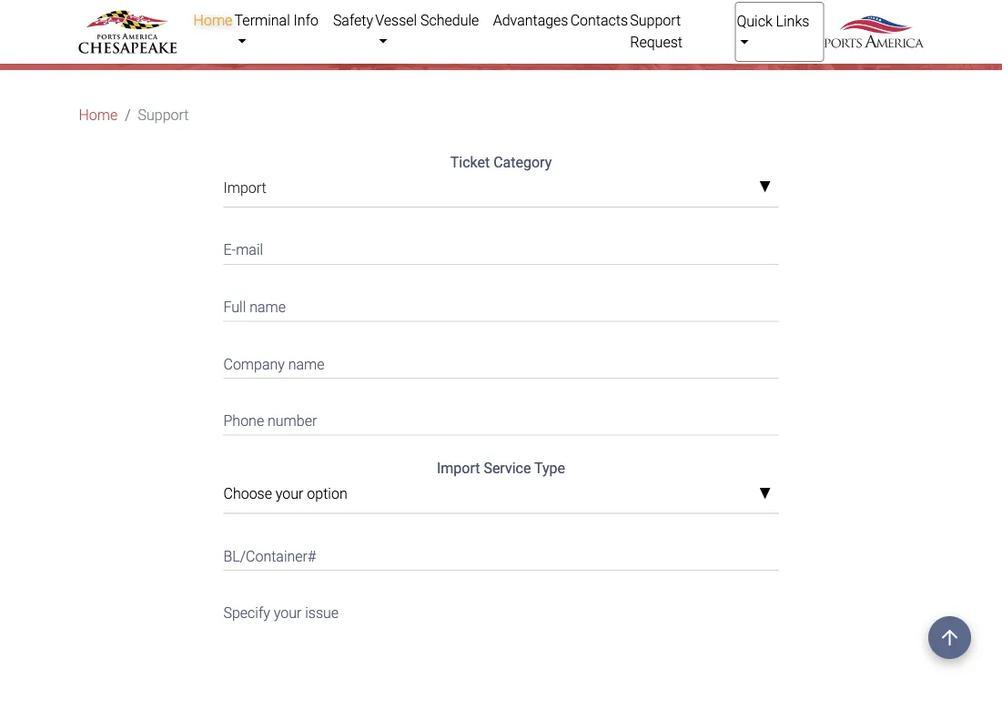 Task type: locate. For each thing, give the bounding box(es) containing it.
e-
[[223, 241, 236, 259]]

specify your issue
[[223, 604, 339, 622]]

0 vertical spatial import
[[223, 179, 266, 196]]

safety vessel schedule
[[333, 11, 479, 29]]

1 horizontal spatial name
[[288, 355, 325, 373]]

company
[[223, 355, 285, 373]]

full
[[223, 298, 246, 316]]

1 vertical spatial ▼
[[759, 487, 771, 502]]

0 vertical spatial home
[[194, 11, 232, 29]]

your for choose
[[276, 485, 304, 502]]

type
[[534, 460, 565, 477]]

import up e-mail
[[223, 179, 266, 196]]

quick
[[737, 12, 772, 30]]

import
[[223, 179, 266, 196], [437, 460, 480, 477]]

0 horizontal spatial support
[[138, 106, 189, 124]]

0 horizontal spatial home
[[79, 106, 118, 124]]

1 horizontal spatial import
[[437, 460, 480, 477]]

schedule
[[421, 11, 479, 29]]

0 horizontal spatial home link
[[79, 104, 118, 126]]

support
[[630, 11, 681, 29], [138, 106, 189, 124]]

1 vertical spatial home link
[[79, 104, 118, 126]]

Company name text field
[[223, 343, 779, 379]]

import left service
[[437, 460, 480, 477]]

▼
[[759, 180, 771, 195], [759, 487, 771, 502]]

specify
[[223, 604, 270, 622]]

0 vertical spatial ▼
[[759, 180, 771, 195]]

choose your option
[[223, 485, 347, 502]]

your left issue
[[274, 604, 302, 622]]

1 vertical spatial support
[[138, 106, 189, 124]]

links
[[776, 12, 809, 30]]

0 vertical spatial name
[[250, 298, 286, 316]]

option
[[307, 485, 347, 502]]

your
[[276, 485, 304, 502], [274, 604, 302, 622]]

1 vertical spatial home
[[79, 106, 118, 124]]

name
[[250, 298, 286, 316], [288, 355, 325, 373]]

name right company
[[288, 355, 325, 373]]

your for specify
[[274, 604, 302, 622]]

0 vertical spatial support
[[630, 11, 681, 29]]

category
[[493, 154, 552, 171]]

0 horizontal spatial import
[[223, 179, 266, 196]]

1 horizontal spatial support
[[630, 11, 681, 29]]

0 horizontal spatial name
[[250, 298, 286, 316]]

import for import
[[223, 179, 266, 196]]

▼ for import
[[759, 180, 771, 195]]

0 vertical spatial your
[[276, 485, 304, 502]]

2 ▼ from the top
[[759, 487, 771, 502]]

vessel
[[375, 11, 417, 29]]

name right full
[[250, 298, 286, 316]]

1 horizontal spatial home
[[194, 11, 232, 29]]

ticket category
[[450, 154, 552, 171]]

home for home terminal info
[[194, 11, 232, 29]]

phone number
[[223, 412, 317, 430]]

home link
[[193, 2, 233, 38], [79, 104, 118, 126]]

1 vertical spatial your
[[274, 604, 302, 622]]

safety link
[[332, 2, 374, 38]]

mail
[[236, 241, 263, 259]]

1 vertical spatial import
[[437, 460, 480, 477]]

bl/container#
[[223, 547, 317, 565]]

issue
[[305, 604, 339, 622]]

number
[[268, 412, 317, 430]]

safety
[[333, 11, 373, 29]]

your left 'option'
[[276, 485, 304, 502]]

Phone number text field
[[223, 400, 779, 436]]

contacts link
[[569, 2, 629, 38]]

home
[[194, 11, 232, 29], [79, 106, 118, 124]]

1 horizontal spatial home link
[[193, 2, 233, 38]]

1 vertical spatial name
[[288, 355, 325, 373]]

service
[[484, 460, 531, 477]]

1 ▼ from the top
[[759, 180, 771, 195]]



Task type: vqa. For each thing, say whether or not it's contained in the screenshot.
OCR IMAGE SEARCH link
no



Task type: describe. For each thing, give the bounding box(es) containing it.
phone
[[223, 412, 264, 430]]

quick links
[[737, 12, 809, 30]]

terminal
[[234, 11, 290, 29]]

contacts
[[570, 11, 628, 29]]

0 vertical spatial home link
[[193, 2, 233, 38]]

ticket
[[450, 154, 490, 171]]

choose
[[223, 485, 272, 502]]

vessel schedule link
[[374, 2, 492, 60]]

BL/Container# text field
[[223, 536, 779, 571]]

request
[[630, 33, 683, 51]]

name for company name
[[288, 355, 325, 373]]

Specify your issue text field
[[223, 593, 779, 709]]

support request link
[[629, 2, 735, 60]]

▼ for choose your option
[[759, 487, 771, 502]]

Full name text field
[[223, 287, 779, 322]]

home for home
[[79, 106, 118, 124]]

e-mail
[[223, 241, 263, 259]]

import service type
[[437, 460, 565, 477]]

company name
[[223, 355, 325, 373]]

go to top image
[[928, 616, 971, 659]]

name for full name
[[250, 298, 286, 316]]

quick links link
[[735, 2, 824, 62]]

full name
[[223, 298, 286, 316]]

support inside the advantages contacts support request
[[630, 11, 681, 29]]

import for import service type
[[437, 460, 480, 477]]

advantages link
[[492, 2, 569, 38]]

advantages contacts support request
[[493, 11, 683, 51]]

terminal info link
[[233, 2, 332, 60]]

E-mail email field
[[223, 230, 779, 265]]

home terminal info
[[194, 11, 318, 29]]

advantages
[[493, 11, 568, 29]]

info
[[294, 11, 318, 29]]



